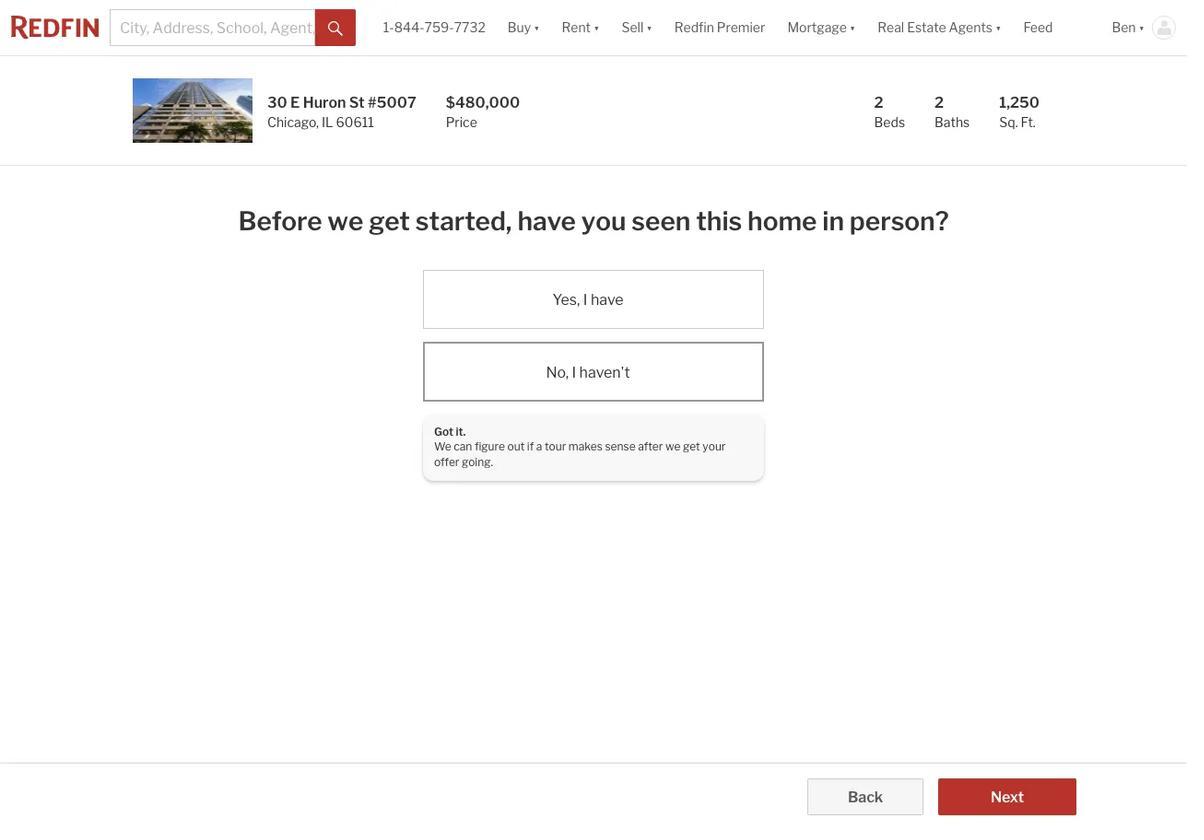 Task type: describe. For each thing, give the bounding box(es) containing it.
premier
[[717, 20, 766, 35]]

yes,
[[553, 292, 580, 309]]

next button
[[938, 779, 1077, 816]]

▾ for sell ▾
[[647, 20, 652, 35]]

rent ▾ button
[[551, 0, 611, 55]]

1,250 sq. ft.
[[1000, 94, 1040, 130]]

0 horizontal spatial we
[[328, 206, 364, 237]]

ben ▾
[[1112, 20, 1145, 35]]

we inside got it. we can figure out if a tour makes sense after we get your offer going.
[[666, 440, 681, 454]]

▾ for mortgage ▾
[[850, 20, 856, 35]]

back button
[[808, 779, 924, 816]]

a
[[536, 440, 542, 454]]

going.
[[462, 455, 493, 469]]

30
[[267, 94, 287, 112]]

2 for 2 beds
[[874, 94, 884, 112]]

seen
[[632, 206, 691, 237]]

figure
[[475, 440, 505, 454]]

real estate agents ▾ button
[[867, 0, 1013, 55]]

City, Address, School, Agent, ZIP search field
[[110, 9, 315, 46]]

1-844-759-7732 link
[[383, 20, 486, 35]]

feed
[[1024, 20, 1053, 35]]

beds
[[874, 114, 905, 130]]

real estate agents ▾
[[878, 20, 1002, 35]]

759-
[[425, 20, 454, 35]]

buy ▾ button
[[508, 0, 540, 55]]

rent ▾
[[562, 20, 600, 35]]

mortgage ▾ button
[[788, 0, 856, 55]]

mortgage
[[788, 20, 847, 35]]

▾ for rent ▾
[[594, 20, 600, 35]]

submit search image
[[328, 21, 343, 36]]

mortgage ▾ button
[[777, 0, 867, 55]]

il
[[322, 114, 333, 130]]

i for have
[[583, 292, 588, 309]]

,
[[316, 114, 319, 130]]

get inside got it. we can figure out if a tour makes sense after we get your offer going.
[[683, 440, 700, 454]]

real
[[878, 20, 905, 35]]

30 e huron st #5007 chicago , il 60611
[[267, 94, 416, 130]]

rent ▾ button
[[562, 0, 600, 55]]

$480,000 price
[[446, 94, 520, 130]]

no, i haven't
[[546, 364, 630, 381]]

it.
[[456, 425, 466, 439]]

this
[[696, 206, 742, 237]]

sell ▾ button
[[622, 0, 652, 55]]

baths
[[935, 114, 970, 130]]

before
[[238, 206, 322, 237]]

real estate agents ▾ link
[[878, 0, 1002, 55]]

▾ for buy ▾
[[534, 20, 540, 35]]

rent
[[562, 20, 591, 35]]

after
[[638, 440, 663, 454]]

2 baths
[[935, 94, 970, 130]]

redfin premier button
[[664, 0, 777, 55]]



Task type: locate. For each thing, give the bounding box(es) containing it.
got it. we can figure out if a tour makes sense after we get your offer going.
[[434, 425, 726, 469]]

sell ▾ button
[[611, 0, 664, 55]]

5 ▾ from the left
[[996, 20, 1002, 35]]

▾ right the "mortgage"
[[850, 20, 856, 35]]

1-844-759-7732
[[383, 20, 486, 35]]

1 2 from the left
[[874, 94, 884, 112]]

sq.
[[1000, 114, 1018, 130]]

0 vertical spatial i
[[583, 292, 588, 309]]

0 horizontal spatial get
[[369, 206, 410, 237]]

0 vertical spatial have
[[518, 206, 576, 237]]

back
[[848, 789, 883, 807]]

▾ right buy
[[534, 20, 540, 35]]

0 vertical spatial we
[[328, 206, 364, 237]]

i for haven't
[[572, 364, 576, 381]]

home
[[748, 206, 817, 237]]

st
[[349, 94, 365, 112]]

▾ for ben ▾
[[1139, 20, 1145, 35]]

get left started,
[[369, 206, 410, 237]]

sell ▾
[[622, 20, 652, 35]]

1 horizontal spatial we
[[666, 440, 681, 454]]

2
[[874, 94, 884, 112], [935, 94, 944, 112]]

1 horizontal spatial get
[[683, 440, 700, 454]]

sell
[[622, 20, 644, 35]]

if
[[527, 440, 534, 454]]

makes
[[569, 440, 603, 454]]

can
[[454, 440, 472, 454]]

0 horizontal spatial 2
[[874, 94, 884, 112]]

buy ▾ button
[[497, 0, 551, 55]]

in
[[823, 206, 844, 237]]

1 horizontal spatial i
[[583, 292, 588, 309]]

we right after
[[666, 440, 681, 454]]

2 for 2 baths
[[935, 94, 944, 112]]

2 inside 2 baths
[[935, 94, 944, 112]]

no,
[[546, 364, 569, 381]]

estate
[[907, 20, 946, 35]]

before we get started, have you seen this home in person?
[[238, 206, 949, 237]]

out
[[507, 440, 525, 454]]

i right yes,
[[583, 292, 588, 309]]

i
[[583, 292, 588, 309], [572, 364, 576, 381]]

have right yes,
[[591, 292, 624, 309]]

1 vertical spatial i
[[572, 364, 576, 381]]

1 vertical spatial have
[[591, 292, 624, 309]]

yes, i have
[[553, 292, 624, 309]]

1 horizontal spatial 2
[[935, 94, 944, 112]]

we
[[434, 440, 451, 454]]

we
[[328, 206, 364, 237], [666, 440, 681, 454]]

huron
[[303, 94, 346, 112]]

price
[[446, 114, 477, 130]]

sense
[[605, 440, 636, 454]]

▾ right ben
[[1139, 20, 1145, 35]]

#5007
[[368, 94, 416, 112]]

1 horizontal spatial have
[[591, 292, 624, 309]]

offer
[[434, 455, 460, 469]]

chicago
[[267, 114, 316, 130]]

1 vertical spatial we
[[666, 440, 681, 454]]

1 ▾ from the left
[[534, 20, 540, 35]]

ben
[[1112, 20, 1136, 35]]

2 ▾ from the left
[[594, 20, 600, 35]]

0 horizontal spatial i
[[572, 364, 576, 381]]

2 inside 2 beds
[[874, 94, 884, 112]]

next
[[991, 789, 1024, 807]]

4 ▾ from the left
[[850, 20, 856, 35]]

your
[[703, 440, 726, 454]]

2 up baths
[[935, 94, 944, 112]]

2 beds
[[874, 94, 905, 130]]

agents
[[949, 20, 993, 35]]

get left your
[[683, 440, 700, 454]]

▾ right agents
[[996, 20, 1002, 35]]

▾
[[534, 20, 540, 35], [594, 20, 600, 35], [647, 20, 652, 35], [850, 20, 856, 35], [996, 20, 1002, 35], [1139, 20, 1145, 35]]

redfin
[[675, 20, 714, 35]]

1 vertical spatial get
[[683, 440, 700, 454]]

buy
[[508, 20, 531, 35]]

844-
[[394, 20, 425, 35]]

i right no, on the left top
[[572, 364, 576, 381]]

$480,000
[[446, 94, 520, 112]]

feed button
[[1013, 0, 1101, 55]]

we right before
[[328, 206, 364, 237]]

redfin premier
[[675, 20, 766, 35]]

buy ▾
[[508, 20, 540, 35]]

2 up beds
[[874, 94, 884, 112]]

2 2 from the left
[[935, 94, 944, 112]]

have left 'you'
[[518, 206, 576, 237]]

▾ inside dropdown button
[[996, 20, 1002, 35]]

you
[[581, 206, 626, 237]]

6 ▾ from the left
[[1139, 20, 1145, 35]]

e
[[290, 94, 300, 112]]

haven't
[[579, 364, 630, 381]]

1,250
[[1000, 94, 1040, 112]]

0 vertical spatial get
[[369, 206, 410, 237]]

have
[[518, 206, 576, 237], [591, 292, 624, 309]]

mortgage ▾
[[788, 20, 856, 35]]

get
[[369, 206, 410, 237], [683, 440, 700, 454]]

7732
[[454, 20, 486, 35]]

ft.
[[1021, 114, 1036, 130]]

0 horizontal spatial have
[[518, 206, 576, 237]]

▾ right rent
[[594, 20, 600, 35]]

before we get started, have you seen this home in person?. required field. element
[[238, 195, 949, 241]]

started,
[[416, 206, 512, 237]]

person?
[[850, 206, 949, 237]]

▾ right sell
[[647, 20, 652, 35]]

60611
[[336, 114, 374, 130]]

tour
[[545, 440, 566, 454]]

1-
[[383, 20, 394, 35]]

3 ▾ from the left
[[647, 20, 652, 35]]

got
[[434, 425, 454, 439]]



Task type: vqa. For each thing, say whether or not it's contained in the screenshot.
844-
yes



